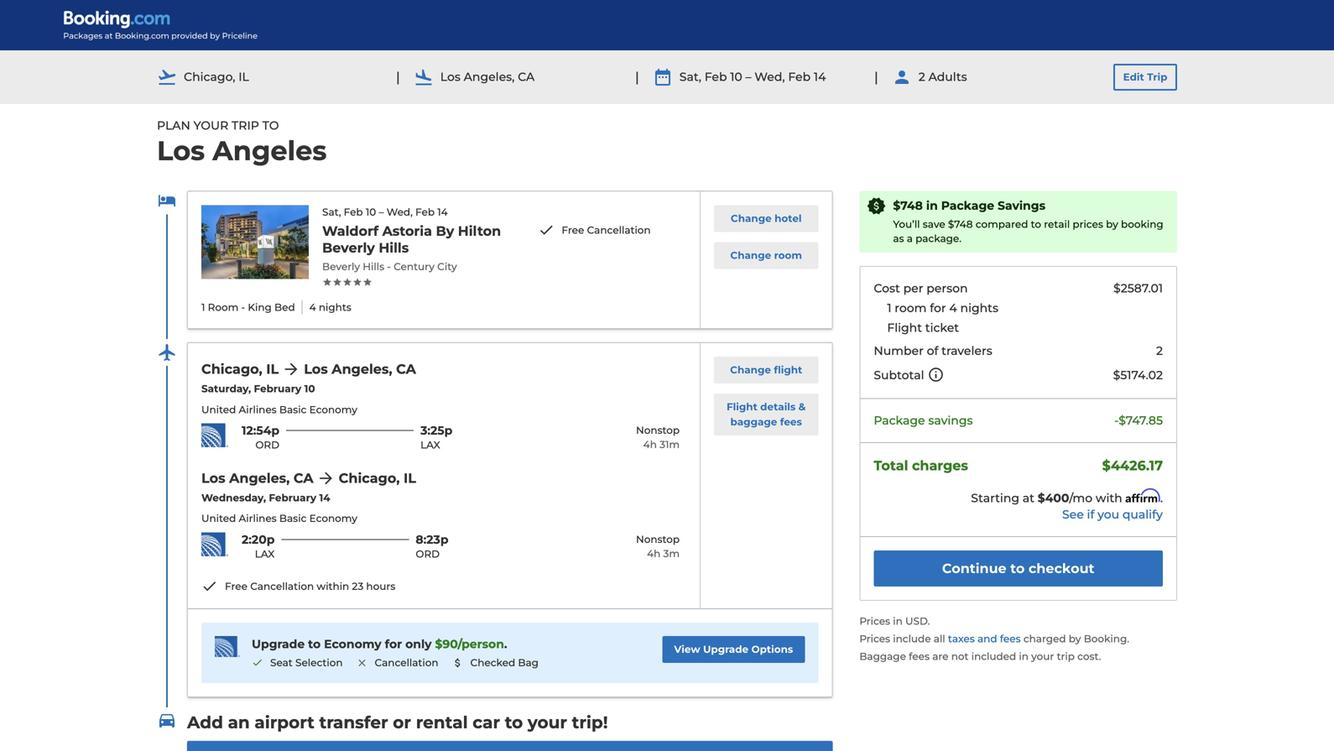 Task type: vqa. For each thing, say whether or not it's contained in the screenshot.
Coral at the right bottom of the page
no



Task type: locate. For each thing, give the bounding box(es) containing it.
upgrade right view
[[703, 643, 749, 655]]

1 horizontal spatial ord
[[416, 548, 440, 560]]

1 vertical spatial 4h
[[647, 547, 661, 560]]

hills down astoria
[[379, 240, 409, 256]]

$
[[435, 637, 443, 651]]

los angeles, ca
[[440, 70, 535, 84], [304, 361, 416, 377], [201, 470, 314, 486]]

flight up baggage
[[727, 401, 758, 413]]

united airlines logo image
[[215, 636, 240, 657]]

1 horizontal spatial -
[[387, 261, 391, 273]]

wed, inside sat, feb 10 – wed, feb 14 waldorf astoria by hilton beverly hills beverly hills - century city
[[387, 206, 413, 218]]

ord down "8:23p"
[[416, 548, 440, 560]]

in inside $748 in package savings you'll save $748 compared to retail prices by booking as a package.
[[927, 199, 938, 213]]

details
[[761, 401, 796, 413]]

$748 up package.
[[948, 218, 973, 231]]

1 horizontal spatial 4
[[950, 301, 958, 315]]

change down change hotel link
[[731, 249, 772, 262]]

1 change from the top
[[731, 212, 772, 225]]

0 vertical spatial free
[[562, 224, 585, 236]]

selection
[[295, 657, 343, 669]]

saturday, february 10
[[201, 383, 315, 395]]

for left only
[[385, 637, 402, 651]]

room
[[774, 249, 802, 262], [895, 301, 927, 315]]

4 right bed
[[309, 301, 316, 314]]

united airlines basic economy up 12:54p at the left bottom
[[201, 404, 358, 416]]

1 down cost
[[887, 301, 892, 315]]

hills left century
[[363, 261, 385, 273]]

2 vertical spatial chicago, il
[[339, 470, 416, 486]]

not
[[952, 650, 969, 663]]

for up ticket
[[930, 301, 947, 315]]

starting
[[971, 491, 1020, 505]]

chicago, il up "8:23p"
[[339, 470, 416, 486]]

chicago, il
[[184, 70, 249, 84], [201, 361, 279, 377], [339, 470, 416, 486]]

1 horizontal spatial –
[[746, 70, 752, 84]]

united airlines basic economy down wednesday, february 14
[[201, 513, 358, 525]]

2 horizontal spatial fees
[[1000, 633, 1021, 645]]

1 horizontal spatial ca
[[396, 361, 416, 377]]

nonstop up 3m
[[636, 533, 680, 546]]

1 horizontal spatial 10
[[366, 206, 376, 218]]

0 horizontal spatial free
[[225, 580, 248, 592]]

airlines down saturday, february 10
[[239, 404, 277, 416]]

ord inside 8:23p ord
[[416, 548, 440, 560]]

1 star image from the left
[[332, 277, 342, 287]]

1 nonstop from the top
[[636, 424, 680, 437]]

united for los
[[201, 513, 236, 525]]

. right charged
[[1127, 633, 1130, 645]]

basic down wednesday, february 14
[[279, 513, 307, 525]]

0 horizontal spatial star image
[[322, 277, 332, 287]]

airlines for il
[[239, 404, 277, 416]]

trip
[[232, 118, 259, 133]]

by up trip
[[1069, 633, 1082, 645]]

0 horizontal spatial your
[[528, 712, 567, 733]]

0 vertical spatial angeles,
[[464, 70, 515, 84]]

chicago,
[[184, 70, 235, 84], [201, 361, 263, 377], [339, 470, 400, 486]]

cost.
[[1078, 650, 1102, 663]]

retail
[[1044, 218, 1070, 231]]

14 for sat, feb 10 – wed, feb 14 waldorf astoria by hilton beverly hills beverly hills - century city
[[438, 206, 448, 218]]

14
[[814, 70, 826, 84], [438, 206, 448, 218], [319, 492, 330, 504]]

room
[[208, 301, 239, 314]]

2 horizontal spatial angeles,
[[464, 70, 515, 84]]

&
[[799, 401, 806, 413]]

free for free cancellation within 23 hours
[[225, 580, 248, 592]]

0 horizontal spatial by
[[1069, 633, 1082, 645]]

upgrade
[[252, 637, 305, 651], [703, 643, 749, 655]]

your left trip!
[[528, 712, 567, 733]]

– for sat, feb 10 – wed, feb 14 waldorf astoria by hilton beverly hills beverly hills - century city
[[379, 206, 384, 218]]

1 vertical spatial for
[[385, 637, 402, 651]]

basic for il
[[279, 404, 307, 416]]

1 united from the top
[[201, 404, 236, 416]]

hours
[[366, 580, 396, 592]]

change for change hotel
[[731, 212, 772, 225]]

if
[[1087, 508, 1095, 522]]

0 vertical spatial by
[[1106, 218, 1119, 231]]

wed, for sat, feb 10 – wed, feb 14 waldorf astoria by hilton beverly hills beverly hills - century city
[[387, 206, 413, 218]]

0 vertical spatial beverly
[[322, 240, 375, 256]]

1 | from the left
[[396, 69, 400, 85]]

economy down saturday, february 10
[[309, 404, 358, 416]]

1 vertical spatial –
[[379, 206, 384, 218]]

in left usd.
[[893, 615, 903, 628]]

to right car
[[505, 712, 523, 733]]

lax inside the 2:20p lax
[[255, 548, 275, 560]]

2 vertical spatial change
[[730, 364, 771, 376]]

– for sat, feb 10 – wed, feb 14
[[746, 70, 752, 84]]

0 vertical spatial room
[[774, 249, 802, 262]]

1 vertical spatial wed,
[[387, 206, 413, 218]]

continue to checkout button
[[874, 551, 1163, 587]]

february up 12:54p at the left bottom
[[254, 383, 302, 395]]

4 inside 1 room for 4 nights flight ticket
[[950, 301, 958, 315]]

- up $4426.17
[[1115, 413, 1119, 428]]

within
[[317, 580, 349, 592]]

in for package
[[927, 199, 938, 213]]

| for los angeles, ca
[[396, 69, 400, 85]]

0 vertical spatial chicago,
[[184, 70, 235, 84]]

il up "8:23p"
[[404, 470, 416, 486]]

0 vertical spatial chicago, il
[[184, 70, 249, 84]]

1 vertical spatial -
[[241, 301, 245, 314]]

0 vertical spatial february
[[254, 383, 302, 395]]

economy
[[309, 404, 358, 416], [309, 513, 358, 525], [324, 637, 382, 651]]

basic
[[279, 404, 307, 416], [279, 513, 307, 525]]

0 vertical spatial economy
[[309, 404, 358, 416]]

to up selection
[[308, 637, 321, 651]]

ord inside 12:54p ord
[[255, 439, 280, 451]]

0 vertical spatial –
[[746, 70, 752, 84]]

1 vertical spatial basic
[[279, 513, 307, 525]]

1 horizontal spatial package
[[942, 199, 995, 213]]

taxes
[[948, 633, 975, 645]]

ca for |
[[518, 70, 535, 84]]

wed,
[[755, 70, 785, 84], [387, 206, 413, 218]]

airlines up '2:20p'
[[239, 513, 277, 525]]

il up trip
[[239, 70, 249, 84]]

0 vertical spatial united
[[201, 404, 236, 416]]

1 horizontal spatial lax
[[421, 439, 440, 451]]

4h left 31m
[[644, 438, 657, 451]]

1 horizontal spatial star image
[[342, 277, 353, 287]]

- left century
[[387, 261, 391, 273]]

chicago, il up the saturday, at the left of page
[[201, 361, 279, 377]]

10
[[730, 70, 743, 84], [366, 206, 376, 218], [304, 383, 315, 395]]

2 vertical spatial il
[[404, 470, 416, 486]]

your inside the prices in usd. prices include all taxes and fees charged by booking . baggage fees are not included in your trip cost.
[[1032, 650, 1055, 663]]

star rating image
[[322, 277, 512, 287]]

plan your trip to los angeles
[[157, 118, 327, 167]]

$4426.17
[[1103, 458, 1163, 474]]

or
[[393, 712, 411, 733]]

0 vertical spatial nonstop
[[636, 424, 680, 437]]

2 vertical spatial 10
[[304, 383, 315, 395]]

flight details & baggage fees
[[727, 401, 806, 428]]

1 airlines from the top
[[239, 404, 277, 416]]

united airlines basic economy for angeles,
[[201, 513, 358, 525]]

2 star image from the left
[[342, 277, 353, 287]]

1 basic from the top
[[279, 404, 307, 416]]

2 for 2 adults
[[919, 70, 926, 84]]

2 left adults
[[919, 70, 926, 84]]

starting at $400 /mo with affirm . see if you qualify
[[971, 489, 1163, 522]]

nonstop up 31m
[[636, 424, 680, 437]]

0 vertical spatial los angeles, ca
[[440, 70, 535, 84]]

4h for los angeles, ca
[[644, 438, 657, 451]]

nonstop
[[636, 424, 680, 437], [636, 533, 680, 546]]

nights down person
[[961, 301, 999, 315]]

0 vertical spatial change
[[731, 212, 772, 225]]

united down the saturday, at the left of page
[[201, 404, 236, 416]]

2 prices from the top
[[860, 633, 891, 645]]

lax down 3:25p
[[421, 439, 440, 451]]

included image
[[252, 657, 264, 669]]

plan
[[157, 118, 190, 133]]

0 horizontal spatial 1
[[201, 301, 205, 314]]

1 horizontal spatial your
[[1032, 650, 1055, 663]]

2 airlines from the top
[[239, 513, 277, 525]]

1 for 1 room for 4 nights flight ticket
[[887, 301, 892, 315]]

3 | from the left
[[875, 69, 879, 85]]

$748 up 'you'll' on the right top of the page
[[893, 199, 923, 213]]

to left retail
[[1031, 218, 1042, 231]]

room down 'hotel'
[[774, 249, 802, 262]]

subtotal
[[874, 368, 925, 382]]

only
[[406, 637, 432, 651]]

1 vertical spatial flight
[[727, 401, 758, 413]]

lax inside 3:25p lax
[[421, 439, 440, 451]]

$748
[[893, 199, 923, 213], [948, 218, 973, 231]]

ord for 12:54p
[[255, 439, 280, 451]]

economy for chicago,
[[309, 513, 358, 525]]

fees
[[780, 416, 802, 428], [1000, 633, 1021, 645], [909, 650, 930, 663]]

to right continue
[[1011, 560, 1025, 577]]

1 vertical spatial ca
[[396, 361, 416, 377]]

il up saturday, february 10
[[266, 361, 279, 377]]

in
[[927, 199, 938, 213], [893, 615, 903, 628], [1019, 650, 1029, 663]]

your down charged
[[1032, 650, 1055, 663]]

3:25p lax
[[421, 424, 453, 451]]

2 united airlines-image image from the top
[[201, 533, 228, 556]]

10 inside sat, feb 10 – wed, feb 14 waldorf astoria by hilton beverly hills beverly hills - century city
[[366, 206, 376, 218]]

2 up $5174.02 at the right
[[1157, 344, 1163, 358]]

sat, inside sat, feb 10 – wed, feb 14 waldorf astoria by hilton beverly hills beverly hills - century city
[[322, 206, 341, 218]]

2 united from the top
[[201, 513, 236, 525]]

1 vertical spatial united airlines-image image
[[201, 533, 228, 556]]

by right prices
[[1106, 218, 1119, 231]]

0 horizontal spatial wed,
[[387, 206, 413, 218]]

economy up the not included icon
[[324, 637, 382, 651]]

for inside 1 room for 4 nights flight ticket
[[930, 301, 947, 315]]

hotel image - waldorf astoria by hilton beverly hills image
[[201, 205, 309, 279]]

1 vertical spatial united airlines basic economy
[[201, 513, 358, 525]]

- left king
[[241, 301, 245, 314]]

1 horizontal spatial 2
[[1157, 344, 1163, 358]]

included
[[972, 650, 1017, 663]]

1 vertical spatial room
[[895, 301, 927, 315]]

package down subtotal
[[874, 413, 925, 428]]

0 horizontal spatial .
[[504, 637, 507, 651]]

by inside the prices in usd. prices include all taxes and fees charged by booking . baggage fees are not included in your trip cost.
[[1069, 633, 1082, 645]]

a
[[907, 232, 913, 245]]

1 vertical spatial 10
[[366, 206, 376, 218]]

room down per
[[895, 301, 927, 315]]

fees right and
[[1000, 633, 1021, 645]]

2 change from the top
[[731, 249, 772, 262]]

economy for los
[[309, 404, 358, 416]]

2 vertical spatial fees
[[909, 650, 930, 663]]

room inside 1 room for 4 nights flight ticket
[[895, 301, 927, 315]]

cancellation
[[587, 224, 651, 236], [250, 580, 314, 592], [375, 657, 439, 669]]

10 for sat, feb 10 – wed, feb 14
[[730, 70, 743, 84]]

basic for angeles,
[[279, 513, 307, 525]]

4h inside nonstop 4h 3m
[[647, 547, 661, 560]]

2 basic from the top
[[279, 513, 307, 525]]

1 left room
[[201, 301, 205, 314]]

sat, for sat, feb 10 – wed, feb 14 waldorf astoria by hilton beverly hills beverly hills - century city
[[322, 206, 341, 218]]

1 horizontal spatial by
[[1106, 218, 1119, 231]]

united airlines-image image left 12:54p ord
[[201, 424, 228, 447]]

booking.com packages image
[[63, 10, 259, 40]]

basic up 12:54p at the left bottom
[[279, 404, 307, 416]]

2 horizontal spatial ca
[[518, 70, 535, 84]]

cars image
[[157, 711, 177, 731]]

checkout
[[1029, 560, 1095, 577]]

4h
[[644, 438, 657, 451], [647, 547, 661, 560]]

fee image
[[452, 657, 464, 669]]

1 horizontal spatial wed,
[[755, 70, 785, 84]]

star image
[[322, 277, 332, 287], [342, 277, 353, 287]]

1 horizontal spatial .
[[1127, 633, 1130, 645]]

2 | from the left
[[635, 69, 639, 85]]

0 vertical spatial 14
[[814, 70, 826, 84]]

4h inside 'nonstop 4h 31m'
[[644, 438, 657, 451]]

nights inside 1 room for 4 nights flight ticket
[[961, 301, 999, 315]]

1 vertical spatial package
[[874, 413, 925, 428]]

at
[[1023, 491, 1035, 505]]

1 prices from the top
[[860, 615, 891, 628]]

. up checked bag at the bottom
[[504, 637, 507, 651]]

ord for 8:23p
[[416, 548, 440, 560]]

nonstop for los angeles, ca
[[636, 424, 680, 437]]

0 horizontal spatial angeles,
[[229, 470, 290, 486]]

room for change
[[774, 249, 802, 262]]

0 horizontal spatial flight
[[727, 401, 758, 413]]

3 change from the top
[[730, 364, 771, 376]]

2 horizontal spatial 14
[[814, 70, 826, 84]]

cost
[[874, 281, 901, 295]]

bed image
[[157, 191, 177, 211]]

united airlines-image image
[[201, 424, 228, 447], [201, 533, 228, 556]]

–
[[746, 70, 752, 84], [379, 206, 384, 218]]

flight up number at top
[[887, 321, 922, 335]]

1 united airlines basic economy from the top
[[201, 404, 358, 416]]

1 horizontal spatial sat,
[[680, 70, 702, 84]]

0 vertical spatial in
[[927, 199, 938, 213]]

0 horizontal spatial in
[[893, 615, 903, 628]]

star image
[[332, 277, 342, 287], [353, 277, 363, 287], [363, 277, 373, 287]]

1 vertical spatial 14
[[438, 206, 448, 218]]

change left flight
[[730, 364, 771, 376]]

1 horizontal spatial fees
[[909, 650, 930, 663]]

1 horizontal spatial 1
[[887, 301, 892, 315]]

upgrade inside view upgrade options button
[[703, 643, 749, 655]]

il
[[239, 70, 249, 84], [266, 361, 279, 377], [404, 470, 416, 486]]

$747.85
[[1119, 413, 1163, 428]]

1 vertical spatial angeles,
[[332, 361, 392, 377]]

1 vertical spatial free
[[225, 580, 248, 592]]

4 down person
[[950, 301, 958, 315]]

nights right bed
[[319, 301, 352, 314]]

ord down 12:54p at the left bottom
[[255, 439, 280, 451]]

airlines for angeles,
[[239, 513, 277, 525]]

los angeles, ca for |
[[440, 70, 535, 84]]

fees down &
[[780, 416, 802, 428]]

lax down '2:20p'
[[255, 548, 275, 560]]

package
[[942, 199, 995, 213], [874, 413, 925, 428]]

1 inside 1 room for 4 nights flight ticket
[[887, 301, 892, 315]]

0 vertical spatial -
[[387, 261, 391, 273]]

0 vertical spatial for
[[930, 301, 947, 315]]

1 vertical spatial cancellation
[[250, 580, 314, 592]]

$748 in package savings you'll save $748 compared to retail prices by booking as a package.
[[893, 199, 1164, 245]]

1 vertical spatial in
[[893, 615, 903, 628]]

2 vertical spatial -
[[1115, 413, 1119, 428]]

1 vertical spatial $748
[[948, 218, 973, 231]]

23
[[352, 580, 364, 592]]

economy up within on the left of page
[[309, 513, 358, 525]]

3 star image from the left
[[363, 277, 373, 287]]

in up save
[[927, 199, 938, 213]]

1 horizontal spatial |
[[635, 69, 639, 85]]

change hotel link
[[714, 205, 819, 232]]

fees inside flight details & baggage fees
[[780, 416, 802, 428]]

in down charged
[[1019, 650, 1029, 663]]

cancellation for free cancellation
[[587, 224, 651, 236]]

– inside sat, feb 10 – wed, feb 14 waldorf astoria by hilton beverly hills beverly hills - century city
[[379, 206, 384, 218]]

checked
[[471, 657, 516, 669]]

view
[[674, 643, 701, 655]]

0 vertical spatial your
[[1032, 650, 1055, 663]]

0 vertical spatial 2
[[919, 70, 926, 84]]

sat,
[[680, 70, 702, 84], [322, 206, 341, 218]]

2 united airlines basic economy from the top
[[201, 513, 358, 525]]

. up qualify
[[1161, 491, 1163, 505]]

united airlines-image image left the 2:20p lax
[[201, 533, 228, 556]]

1 for 1 room - king bed
[[201, 301, 205, 314]]

city
[[437, 261, 457, 273]]

2 nonstop from the top
[[636, 533, 680, 546]]

0 horizontal spatial –
[[379, 206, 384, 218]]

2 vertical spatial in
[[1019, 650, 1029, 663]]

-
[[387, 261, 391, 273], [241, 301, 245, 314], [1115, 413, 1119, 428]]

- inside sat, feb 10 – wed, feb 14 waldorf astoria by hilton beverly hills beverly hills - century city
[[387, 261, 391, 273]]

2 vertical spatial ca
[[294, 470, 314, 486]]

14 inside sat, feb 10 – wed, feb 14 waldorf astoria by hilton beverly hills beverly hills - century city
[[438, 206, 448, 218]]

united airlines-image image for los
[[201, 533, 228, 556]]

free cancellation within 23 hours
[[225, 580, 396, 592]]

fees down include
[[909, 650, 930, 663]]

adults
[[929, 70, 968, 84]]

lax for 2:20p
[[255, 548, 275, 560]]

package up save
[[942, 199, 995, 213]]

| for 2 adults
[[875, 69, 879, 85]]

february up '2:20p'
[[269, 492, 317, 504]]

change left 'hotel'
[[731, 212, 772, 225]]

2 horizontal spatial 10
[[730, 70, 743, 84]]

as
[[893, 232, 904, 245]]

. inside the prices in usd. prices include all taxes and fees charged by booking . baggage fees are not included in your trip cost.
[[1127, 633, 1130, 645]]

0 horizontal spatial 2
[[919, 70, 926, 84]]

wednesday,
[[201, 492, 266, 504]]

0 vertical spatial wed,
[[755, 70, 785, 84]]

flight inside flight details & baggage fees
[[727, 401, 758, 413]]

1 vertical spatial nonstop
[[636, 533, 680, 546]]

upgrade up seat
[[252, 637, 305, 651]]

nights
[[961, 301, 999, 315], [319, 301, 352, 314]]

0 horizontal spatial lax
[[255, 548, 275, 560]]

see
[[1063, 508, 1084, 522]]

1 vertical spatial economy
[[309, 513, 358, 525]]

4h left 3m
[[647, 547, 661, 560]]

free
[[562, 224, 585, 236], [225, 580, 248, 592]]

4
[[950, 301, 958, 315], [309, 301, 316, 314]]

change hotel
[[731, 212, 802, 225]]

chicago, il up 'your'
[[184, 70, 249, 84]]

1 vertical spatial airlines
[[239, 513, 277, 525]]

feb
[[705, 70, 727, 84], [788, 70, 811, 84], [344, 206, 363, 218], [416, 206, 435, 218]]

4 nights
[[309, 301, 352, 314]]

ca
[[518, 70, 535, 84], [396, 361, 416, 377], [294, 470, 314, 486]]

united down the wednesday,
[[201, 513, 236, 525]]

2 horizontal spatial il
[[404, 470, 416, 486]]

change room link
[[714, 242, 819, 269]]

hills
[[379, 240, 409, 256], [363, 261, 385, 273]]

1 vertical spatial 2
[[1157, 344, 1163, 358]]

1 united airlines-image image from the top
[[201, 424, 228, 447]]

february for il
[[254, 383, 302, 395]]

1 vertical spatial february
[[269, 492, 317, 504]]

wed, for sat, feb 10 – wed, feb 14
[[755, 70, 785, 84]]

1 vertical spatial by
[[1069, 633, 1082, 645]]

0 horizontal spatial sat,
[[322, 206, 341, 218]]

change for change flight
[[730, 364, 771, 376]]

0 vertical spatial sat,
[[680, 70, 702, 84]]



Task type: describe. For each thing, give the bounding box(es) containing it.
1 vertical spatial chicago,
[[201, 361, 263, 377]]

trip
[[1057, 650, 1075, 663]]

bag
[[518, 657, 539, 669]]

saturday,
[[201, 383, 251, 395]]

to inside button
[[1011, 560, 1025, 577]]

save
[[923, 218, 946, 231]]

booking
[[1084, 633, 1127, 645]]

you
[[1098, 508, 1120, 522]]

sat, for sat, feb 10 – wed, feb 14
[[680, 70, 702, 84]]

| for sat, feb 10 – wed, feb 14
[[635, 69, 639, 85]]

los angeles, ca for chicago, il
[[304, 361, 416, 377]]

flight details & baggage fees link
[[714, 394, 819, 436]]

12:54p
[[242, 424, 280, 438]]

booking
[[1121, 218, 1164, 231]]

change flight
[[730, 364, 803, 376]]

0 horizontal spatial $748
[[893, 199, 923, 213]]

change for change room
[[731, 249, 772, 262]]

10 for sat, feb 10 – wed, feb 14 waldorf astoria by hilton beverly hills beverly hills - century city
[[366, 206, 376, 218]]

ca for chicago, il
[[396, 361, 416, 377]]

10 for saturday, february 10
[[304, 383, 315, 395]]

lax for 3:25p
[[421, 439, 440, 451]]

change flight link
[[714, 357, 819, 384]]

hotel
[[775, 212, 802, 225]]

los inside plan your trip to los angeles
[[157, 134, 205, 167]]

2 vertical spatial angeles,
[[229, 470, 290, 486]]

0 horizontal spatial nights
[[319, 301, 352, 314]]

baggage
[[860, 650, 906, 663]]

2 vertical spatial los angeles, ca
[[201, 470, 314, 486]]

31m
[[660, 438, 680, 451]]

are
[[933, 650, 949, 663]]

waldorf
[[322, 223, 379, 239]]

cost per person
[[874, 281, 968, 295]]

0 vertical spatial il
[[239, 70, 249, 84]]

. inside the starting at $400 /mo with affirm . see if you qualify
[[1161, 491, 1163, 505]]

package savings
[[874, 413, 973, 428]]

2 vertical spatial economy
[[324, 637, 382, 651]]

affirm
[[1126, 489, 1161, 503]]

90
[[443, 637, 458, 651]]

0 horizontal spatial upgrade
[[252, 637, 305, 651]]

baggage
[[731, 416, 778, 428]]

all
[[934, 633, 946, 645]]

angeles, for chicago, il
[[332, 361, 392, 377]]

$5174.02
[[1113, 368, 1163, 382]]

angeles
[[213, 134, 327, 167]]

14 for sat, feb 10 – wed, feb 14
[[814, 70, 826, 84]]

2 for 2
[[1157, 344, 1163, 358]]

1 star image from the left
[[322, 277, 332, 287]]

united airlines-image image for chicago,
[[201, 424, 228, 447]]

toggle tooltip image
[[928, 367, 945, 383]]

1 horizontal spatial $748
[[948, 218, 973, 231]]

nonstop 4h 31m
[[636, 424, 680, 451]]

2 adults
[[919, 70, 968, 84]]

trip
[[1148, 71, 1168, 83]]

flight
[[774, 364, 803, 376]]

/person
[[458, 637, 504, 651]]

prices in usd. prices include all taxes and fees charged by booking . baggage fees are not included in your trip cost.
[[860, 615, 1130, 663]]

4h for chicago, il
[[647, 547, 661, 560]]

car
[[473, 712, 500, 733]]

your
[[194, 118, 229, 133]]

1 vertical spatial hills
[[363, 261, 385, 273]]

1 room for 4 nights flight ticket
[[887, 301, 999, 335]]

qualify
[[1123, 508, 1163, 522]]

1 vertical spatial your
[[528, 712, 567, 733]]

sat, feb 10 – wed, feb 14
[[680, 70, 826, 84]]

3:25p
[[421, 424, 453, 438]]

0 horizontal spatial for
[[385, 637, 402, 651]]

2 beverly from the top
[[322, 261, 360, 273]]

travelers
[[942, 344, 993, 358]]

1 vertical spatial chicago, il
[[201, 361, 279, 377]]

0 horizontal spatial 4
[[309, 301, 316, 314]]

2 vertical spatial 14
[[319, 492, 330, 504]]

2 star image from the left
[[353, 277, 363, 287]]

package inside $748 in package savings you'll save $748 compared to retail prices by booking as a package.
[[942, 199, 995, 213]]

edit trip button
[[1114, 64, 1178, 91]]

total
[[874, 458, 909, 474]]

sat, feb 10 – wed, feb 14 waldorf astoria by hilton beverly hills beverly hills - century city
[[322, 206, 501, 273]]

edit trip
[[1124, 71, 1168, 83]]

ticket
[[926, 321, 959, 335]]

rental
[[416, 712, 468, 733]]

upgrade to economy for only $ 90 /person .
[[252, 637, 507, 651]]

3m
[[664, 547, 680, 560]]

number
[[874, 344, 924, 358]]

continue
[[942, 560, 1007, 577]]

1 horizontal spatial cancellation
[[375, 657, 439, 669]]

transfer
[[319, 712, 388, 733]]

united for chicago,
[[201, 404, 236, 416]]

add
[[187, 712, 223, 733]]

angeles, for |
[[464, 70, 515, 84]]

savings
[[929, 413, 973, 428]]

0 horizontal spatial -
[[241, 301, 245, 314]]

total charges
[[874, 458, 969, 474]]

2 horizontal spatial -
[[1115, 413, 1119, 428]]

bed
[[274, 301, 295, 314]]

1 vertical spatial fees
[[1000, 633, 1021, 645]]

edit
[[1124, 71, 1145, 83]]

compared
[[976, 218, 1029, 231]]

united airlines basic economy for il
[[201, 404, 358, 416]]

checked bag
[[471, 657, 539, 669]]

free cancellation
[[562, 224, 651, 236]]

$2587.01
[[1114, 281, 1163, 295]]

february for angeles,
[[269, 492, 317, 504]]

package.
[[916, 232, 962, 245]]

astoria
[[382, 223, 432, 239]]

cancellation for free cancellation within 23 hours
[[250, 580, 314, 592]]

$400
[[1038, 491, 1070, 505]]

view upgrade options button
[[663, 636, 805, 663]]

see if you qualify link
[[861, 507, 1163, 523]]

flight inside 1 room for 4 nights flight ticket
[[887, 321, 922, 335]]

free for free cancellation
[[562, 224, 585, 236]]

an
[[228, 712, 250, 733]]

airport
[[255, 712, 315, 733]]

to inside $748 in package savings you'll save $748 compared to retail prices by booking as a package.
[[1031, 218, 1042, 231]]

nonstop for chicago, il
[[636, 533, 680, 546]]

to
[[262, 118, 279, 133]]

seat selection
[[270, 657, 343, 669]]

flights image
[[157, 342, 177, 363]]

not included image
[[356, 657, 368, 669]]

2 vertical spatial chicago,
[[339, 470, 400, 486]]

usd.
[[906, 615, 930, 628]]

in for usd.
[[893, 615, 903, 628]]

you'll
[[893, 218, 920, 231]]

0 vertical spatial hills
[[379, 240, 409, 256]]

room for 1
[[895, 301, 927, 315]]

prices
[[1073, 218, 1104, 231]]

by inside $748 in package savings you'll save $748 compared to retail prices by booking as a package.
[[1106, 218, 1119, 231]]

number of travelers
[[874, 344, 993, 358]]

2 horizontal spatial in
[[1019, 650, 1029, 663]]

hilton
[[458, 223, 501, 239]]

century
[[394, 261, 435, 273]]

/mo
[[1070, 491, 1093, 505]]

1 beverly from the top
[[322, 240, 375, 256]]

change room
[[731, 249, 802, 262]]

1 horizontal spatial il
[[266, 361, 279, 377]]

1 room - king bed
[[201, 301, 295, 314]]

taxes and fees link
[[948, 633, 1024, 645]]



